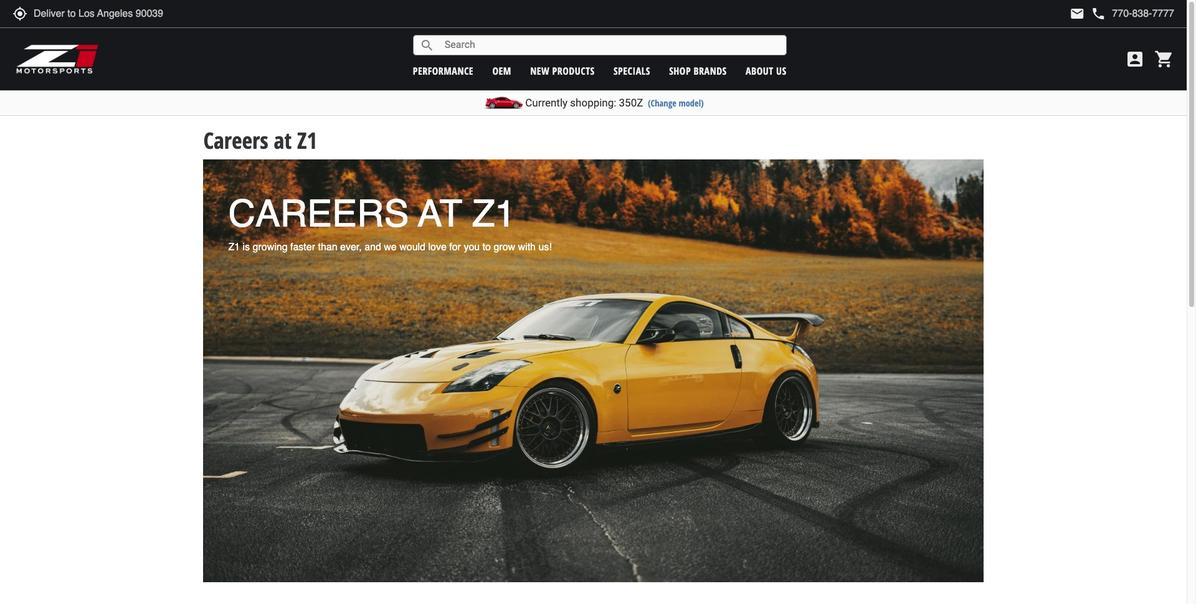 Task type: vqa. For each thing, say whether or not it's contained in the screenshot.
'300ZX'
no



Task type: locate. For each thing, give the bounding box(es) containing it.
shop brands
[[669, 64, 727, 78]]

z1
[[297, 125, 317, 156], [472, 192, 516, 235], [228, 242, 240, 253]]

shopping_cart link
[[1151, 49, 1174, 69]]

us
[[776, 64, 787, 78]]

we
[[384, 242, 397, 253]]

shop
[[669, 64, 691, 78]]

about us link
[[746, 64, 787, 78]]

shopping_cart
[[1155, 49, 1174, 69]]

1 horizontal spatial at
[[418, 192, 462, 235]]

0 horizontal spatial at
[[274, 125, 292, 156]]

account_box link
[[1122, 49, 1148, 69]]

careers at z1
[[203, 125, 317, 156], [228, 192, 516, 235]]

performance
[[413, 64, 474, 78]]

z1 is growing faster than ever, and we would love for you to grow with us!
[[228, 242, 552, 253]]

careers
[[203, 125, 268, 156], [228, 192, 409, 235]]

new
[[530, 64, 550, 78]]

350z
[[619, 97, 643, 109]]

search
[[420, 38, 435, 53]]

than
[[318, 242, 337, 253]]

model)
[[679, 97, 704, 109]]

0 vertical spatial z1
[[297, 125, 317, 156]]

us!
[[539, 242, 552, 253]]

account_box
[[1125, 49, 1145, 69]]

2 vertical spatial z1
[[228, 242, 240, 253]]

mail phone
[[1070, 6, 1106, 21]]

phone link
[[1091, 6, 1174, 21]]

and
[[365, 242, 381, 253]]

at
[[274, 125, 292, 156], [418, 192, 462, 235]]

faster
[[290, 242, 315, 253]]

you
[[464, 242, 480, 253]]

2 horizontal spatial z1
[[472, 192, 516, 235]]

0 vertical spatial at
[[274, 125, 292, 156]]

would
[[400, 242, 426, 253]]

shopping:
[[570, 97, 616, 109]]



Task type: describe. For each thing, give the bounding box(es) containing it.
to
[[483, 242, 491, 253]]

my_location
[[12, 6, 27, 21]]

shop brands link
[[669, 64, 727, 78]]

new products link
[[530, 64, 595, 78]]

growing
[[253, 242, 288, 253]]

0 vertical spatial careers at z1
[[203, 125, 317, 156]]

for
[[449, 242, 461, 253]]

z1 motorsports logo image
[[16, 44, 99, 75]]

currently shopping: 350z (change model)
[[525, 97, 704, 109]]

brands
[[694, 64, 727, 78]]

specials
[[614, 64, 650, 78]]

oem link
[[492, 64, 511, 78]]

currently
[[525, 97, 568, 109]]

grow
[[494, 242, 515, 253]]

0 horizontal spatial z1
[[228, 242, 240, 253]]

love
[[428, 242, 447, 253]]

ever,
[[340, 242, 362, 253]]

1 vertical spatial careers at z1
[[228, 192, 516, 235]]

0 vertical spatial careers
[[203, 125, 268, 156]]

oem
[[492, 64, 511, 78]]

Search search field
[[435, 36, 786, 55]]

(change model) link
[[648, 97, 704, 109]]

(change
[[648, 97, 677, 109]]

products
[[552, 64, 595, 78]]

1 vertical spatial z1
[[472, 192, 516, 235]]

about
[[746, 64, 774, 78]]

is
[[243, 242, 250, 253]]

performance link
[[413, 64, 474, 78]]

1 vertical spatial careers
[[228, 192, 409, 235]]

new products
[[530, 64, 595, 78]]

mail link
[[1070, 6, 1085, 21]]

1 horizontal spatial z1
[[297, 125, 317, 156]]

with
[[518, 242, 536, 253]]

specials link
[[614, 64, 650, 78]]

1 vertical spatial at
[[418, 192, 462, 235]]

phone
[[1091, 6, 1106, 21]]

mail
[[1070, 6, 1085, 21]]

about us
[[746, 64, 787, 78]]

free shipping!  on select z1 products shipped within the continental us. image
[[203, 159, 984, 582]]



